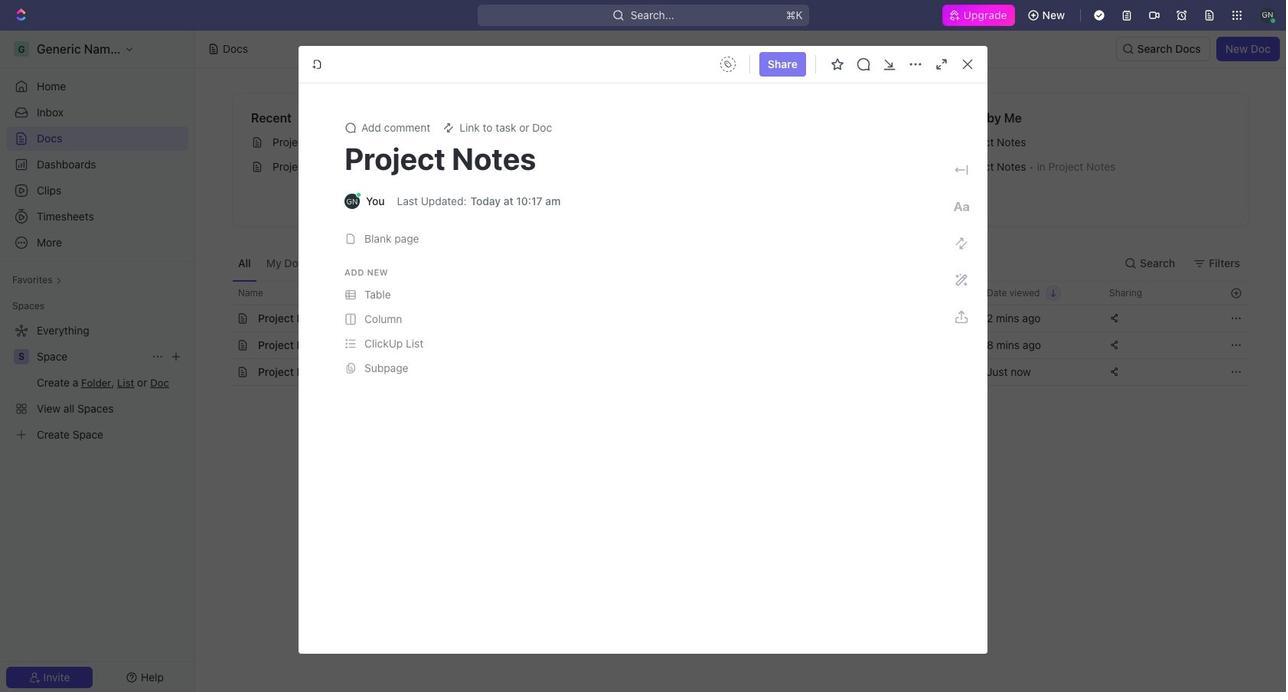 Task type: vqa. For each thing, say whether or not it's contained in the screenshot.
2nd 'ROW' from the bottom of the page
yes



Task type: locate. For each thing, give the bounding box(es) containing it.
row
[[215, 281, 1250, 306], [215, 305, 1250, 332], [215, 332, 1250, 359], [215, 358, 1250, 386]]

tab list
[[232, 245, 612, 281]]

cell
[[215, 306, 232, 332], [855, 306, 978, 332], [215, 332, 232, 358], [215, 359, 232, 385]]

table
[[215, 281, 1250, 386]]

4 row from the top
[[215, 358, 1250, 386]]

1 column header from the left
[[215, 281, 232, 306]]

column header
[[215, 281, 232, 306], [855, 281, 978, 306]]

dropdown menu image
[[716, 52, 740, 77]]

1 horizontal spatial column header
[[855, 281, 978, 306]]

0 horizontal spatial column header
[[215, 281, 232, 306]]

1 row from the top
[[215, 281, 1250, 306]]

2 column header from the left
[[855, 281, 978, 306]]



Task type: describe. For each thing, give the bounding box(es) containing it.
space, , element
[[14, 349, 29, 365]]

2 row from the top
[[215, 305, 1250, 332]]

sidebar navigation
[[0, 31, 195, 692]]

3 row from the top
[[215, 332, 1250, 359]]



